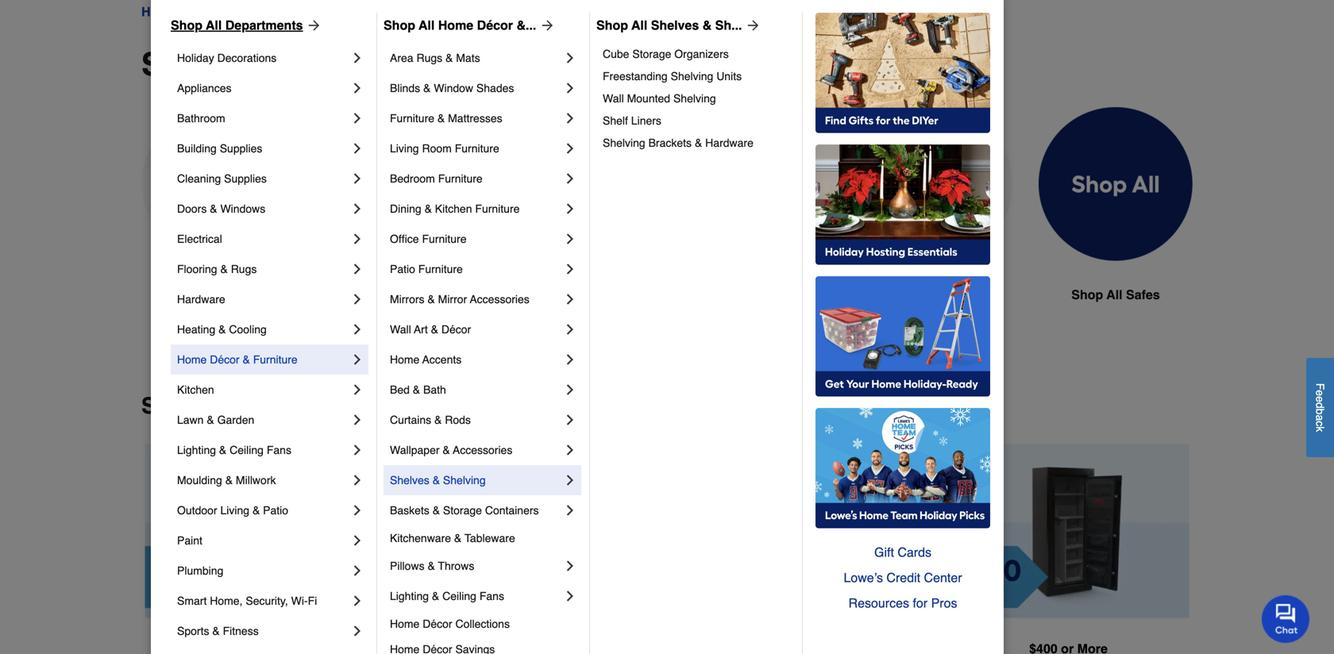 Task type: locate. For each thing, give the bounding box(es) containing it.
patio up gun safes on the left of page
[[390, 263, 415, 276]]

departments
[[225, 18, 303, 33]]

& left mirror
[[428, 293, 435, 306]]

& inside curtains & rods link
[[435, 414, 442, 427]]

chevron right image for living room furniture link
[[562, 141, 578, 157]]

1 horizontal spatial storage
[[633, 48, 672, 60]]

shelving down cube storage organizers link
[[671, 70, 714, 83]]

mirrors
[[390, 293, 425, 306]]

0 horizontal spatial kitchen
[[177, 384, 214, 396]]

& inside lawn & garden link
[[207, 414, 214, 427]]

furniture inside "link"
[[475, 203, 520, 215]]

storage up freestanding
[[633, 48, 672, 60]]

lighting & ceiling fans up home décor collections at the left of page
[[390, 590, 504, 603]]

& for doors & windows link on the top left of the page
[[210, 203, 217, 215]]

b
[[1314, 409, 1327, 415]]

storage
[[633, 48, 672, 60], [443, 504, 482, 517]]

2 horizontal spatial shop
[[597, 18, 628, 33]]

& down cooling
[[243, 354, 250, 366]]

area
[[390, 52, 414, 64]]

1 horizontal spatial shelves
[[651, 18, 699, 33]]

doors & windows
[[177, 203, 266, 215]]

bed & bath
[[390, 384, 446, 396]]

e up d
[[1314, 390, 1327, 396]]

arrow right image up cube storage organizers link
[[742, 17, 761, 33]]

1 vertical spatial hardware link
[[177, 284, 350, 315]]

décor down heating & cooling
[[210, 354, 240, 366]]

shop for shop all departments
[[171, 18, 203, 33]]

flooring & rugs link
[[177, 254, 350, 284]]

1 shop from the left
[[171, 18, 203, 33]]

living down moulding & millwork
[[220, 504, 250, 517]]

sports & fitness link
[[177, 617, 350, 647]]

fireproof safes link
[[141, 107, 296, 343]]

1 vertical spatial ceiling
[[443, 590, 477, 603]]

1 horizontal spatial shop
[[384, 18, 415, 33]]

fans for left lighting & ceiling fans link
[[267, 444, 292, 457]]

arrow right image for shop all shelves & sh...
[[742, 17, 761, 33]]

0 vertical spatial shelves
[[651, 18, 699, 33]]

3 shop from the left
[[597, 18, 628, 33]]

0 horizontal spatial shop
[[171, 18, 203, 33]]

0 horizontal spatial wall
[[390, 323, 411, 336]]

1 horizontal spatial rugs
[[417, 52, 443, 64]]

shelves inside "link"
[[651, 18, 699, 33]]

arrow right image inside shop all shelves & sh... "link"
[[742, 17, 761, 33]]

0 vertical spatial hardware link
[[191, 2, 249, 21]]

1 vertical spatial supplies
[[224, 172, 267, 185]]

& inside furniture & mattresses link
[[438, 112, 445, 125]]

window
[[434, 82, 474, 95]]

mirrors & mirror accessories link
[[390, 284, 562, 315]]

doors & windows link
[[177, 194, 350, 224]]

shelves up cube storage organizers
[[651, 18, 699, 33]]

lighting & ceiling fans link up millwork
[[177, 435, 350, 466]]

for
[[913, 596, 928, 611]]

home accents
[[390, 354, 462, 366]]

chevron right image for dining & kitchen furniture "link"
[[562, 201, 578, 217]]

& inside 'pillows & throws' link
[[428, 560, 435, 573]]

1 vertical spatial lighting & ceiling fans link
[[390, 582, 562, 612]]

hardware down shelf liners link
[[706, 137, 754, 149]]

1 vertical spatial lighting
[[390, 590, 429, 603]]

chevron right image for bottommost hardware link
[[350, 292, 365, 307]]

cube
[[603, 48, 630, 60]]

$100 to $200. image
[[412, 445, 655, 619]]

0 vertical spatial fans
[[267, 444, 292, 457]]

0 horizontal spatial rugs
[[231, 263, 257, 276]]

1 horizontal spatial shop
[[1072, 288, 1104, 302]]

flooring & rugs
[[177, 263, 257, 276]]

shop for shop all shelves & sh...
[[597, 18, 628, 33]]

hardware link up "holiday decorations" at the left top
[[191, 2, 249, 21]]

kitchen inside "link"
[[435, 203, 472, 215]]

0 horizontal spatial arrow right image
[[537, 17, 556, 33]]

& right dining
[[425, 203, 432, 215]]

& left sh...
[[703, 18, 712, 33]]

& down shelf liners link
[[695, 137, 703, 149]]

chevron right image for lawn & garden
[[350, 412, 365, 428]]

& right bed
[[413, 384, 420, 396]]

décor left collections
[[423, 618, 453, 631]]

chevron right image for office furniture
[[562, 231, 578, 247]]

chevron right image for cleaning supplies link
[[350, 171, 365, 187]]

electrical link
[[177, 224, 350, 254]]

accessories down curtains & rods link
[[453, 444, 513, 457]]

1 horizontal spatial wall
[[603, 92, 624, 105]]

2 shop from the left
[[384, 18, 415, 33]]

2 vertical spatial hardware
[[177, 293, 225, 306]]

& up shelves & shelving in the left of the page
[[443, 444, 450, 457]]

ceiling up millwork
[[230, 444, 264, 457]]

shelf
[[603, 114, 628, 127]]

all
[[206, 18, 222, 33], [419, 18, 435, 33], [632, 18, 648, 33], [1107, 288, 1123, 302]]

furniture up kitchen link
[[253, 354, 298, 366]]

a tall black sports afield gun safe. image
[[321, 107, 475, 261]]

& inside kitchenware & tableware link
[[454, 532, 462, 545]]

chevron right image for home décor & furniture
[[350, 352, 365, 368]]

rugs down electrical link
[[231, 263, 257, 276]]

chevron right image for blinds & window shades link
[[562, 80, 578, 96]]

shop for shop all safes
[[1072, 288, 1104, 302]]

1 horizontal spatial fans
[[480, 590, 504, 603]]

lighting up moulding
[[177, 444, 216, 457]]

home for home
[[141, 4, 177, 19]]

1 horizontal spatial kitchen
[[435, 203, 472, 215]]

& for 'pillows & throws' link
[[428, 560, 435, 573]]

wall left the art
[[390, 323, 411, 336]]

& for the "moulding & millwork" link
[[225, 474, 233, 487]]

shelves
[[651, 18, 699, 33], [390, 474, 430, 487]]

0 horizontal spatial storage
[[443, 504, 482, 517]]

furniture down bedroom furniture link
[[475, 203, 520, 215]]

accessories up wall art & décor link
[[470, 293, 530, 306]]

& inside doors & windows link
[[210, 203, 217, 215]]

chevron right image for home accents
[[562, 352, 578, 368]]

credit
[[887, 571, 921, 586]]

blinds & window shades
[[390, 82, 514, 95]]

shop up holiday
[[171, 18, 203, 33]]

lighting down pillows
[[390, 590, 429, 603]]

& inside blinds & window shades link
[[423, 82, 431, 95]]

mattresses
[[448, 112, 503, 125]]

& down wallpaper & accessories
[[433, 474, 440, 487]]

f e e d b a c k button
[[1307, 358, 1335, 457]]

1 vertical spatial shelves
[[390, 474, 430, 487]]

& right sports
[[212, 625, 220, 638]]

& inside baskets & storage containers link
[[433, 504, 440, 517]]

& for shelves & shelving link
[[433, 474, 440, 487]]

chevron right image for sports & fitness
[[350, 624, 365, 640]]

shop
[[1072, 288, 1104, 302], [141, 394, 197, 419]]

art
[[414, 323, 428, 336]]

shop up cube
[[597, 18, 628, 33]]

heating
[[177, 323, 216, 336]]

& down the pillows & throws
[[432, 590, 440, 603]]

& left millwork
[[225, 474, 233, 487]]

arrow right image inside shop all home décor &... link
[[537, 17, 556, 33]]

$99 or less. image
[[145, 445, 387, 619]]

wall up shelf
[[603, 92, 624, 105]]

hardware link up cooling
[[177, 284, 350, 315]]

shop
[[171, 18, 203, 33], [384, 18, 415, 33], [597, 18, 628, 33]]

chevron right image for building supplies
[[350, 141, 365, 157]]

& left cooling
[[219, 323, 226, 336]]

0 vertical spatial patio
[[390, 263, 415, 276]]

lighting & ceiling fans down 'garden'
[[177, 444, 292, 457]]

& for kitchenware & tableware link
[[454, 532, 462, 545]]

1 vertical spatial hardware
[[706, 137, 754, 149]]

all for shelves
[[632, 18, 648, 33]]

0 horizontal spatial shop
[[141, 394, 197, 419]]

chevron right image for bathroom
[[350, 110, 365, 126]]

& inside bed & bath link
[[413, 384, 420, 396]]

living up bedroom
[[390, 142, 419, 155]]

1 vertical spatial lighting & ceiling fans
[[390, 590, 504, 603]]

lowe's home team holiday picks. image
[[816, 408, 991, 529]]

chevron right image for 'pillows & throws' link
[[562, 559, 578, 574]]

décor left &...
[[477, 18, 513, 33]]

1 horizontal spatial lighting
[[390, 590, 429, 603]]

1 vertical spatial storage
[[443, 504, 482, 517]]

supplies
[[220, 142, 262, 155], [224, 172, 267, 185]]

0 horizontal spatial ceiling
[[230, 444, 264, 457]]

hardware up "holiday decorations" at the left top
[[191, 4, 249, 19]]

wall for wall art & décor
[[390, 323, 411, 336]]

lighting & ceiling fans link up collections
[[390, 582, 562, 612]]

shop up area on the left of the page
[[384, 18, 415, 33]]

shelving down freestanding shelving units "link"
[[674, 92, 716, 105]]

room
[[422, 142, 452, 155]]

moulding & millwork
[[177, 474, 276, 487]]

wall inside wall art & décor link
[[390, 323, 411, 336]]

gun safes
[[367, 288, 429, 302]]

tableware
[[465, 532, 515, 545]]

& right doors
[[210, 203, 217, 215]]

hardware down flooring
[[177, 293, 225, 306]]

ceiling up home décor collections at the left of page
[[443, 590, 477, 603]]

1 vertical spatial wall
[[390, 323, 411, 336]]

living room furniture link
[[390, 133, 562, 164]]

arrow right image
[[537, 17, 556, 33], [742, 17, 761, 33]]

wallpaper & accessories link
[[390, 435, 562, 466]]

chevron right image for paint
[[350, 533, 365, 549]]

shelves up baskets
[[390, 474, 430, 487]]

& inside wallpaper & accessories link
[[443, 444, 450, 457]]

kitchenware
[[390, 532, 451, 545]]

& right lawn
[[207, 414, 214, 427]]

rugs right area on the left of the page
[[417, 52, 443, 64]]

& inside dining & kitchen furniture "link"
[[425, 203, 432, 215]]

& for wallpaper & accessories link
[[443, 444, 450, 457]]

lowe's credit center
[[844, 571, 963, 586]]

storage inside baskets & storage containers link
[[443, 504, 482, 517]]

e up b
[[1314, 396, 1327, 403]]

0 vertical spatial shop
[[1072, 288, 1104, 302]]

cleaning
[[177, 172, 221, 185]]

& up living room furniture
[[438, 112, 445, 125]]

lighting
[[177, 444, 216, 457], [390, 590, 429, 603]]

& inside shop all shelves & sh... "link"
[[703, 18, 712, 33]]

0 vertical spatial wall
[[603, 92, 624, 105]]

0 horizontal spatial fans
[[267, 444, 292, 457]]

0 horizontal spatial lighting
[[177, 444, 216, 457]]

& inside mirrors & mirror accessories link
[[428, 293, 435, 306]]

1 horizontal spatial lighting & ceiling fans
[[390, 590, 504, 603]]

wall for wall mounted shelving
[[603, 92, 624, 105]]

0 vertical spatial storage
[[633, 48, 672, 60]]

0 vertical spatial hardware
[[191, 4, 249, 19]]

kitchenware & tableware link
[[390, 526, 578, 551]]

chevron right image for plumbing link
[[350, 563, 365, 579]]

0 vertical spatial rugs
[[417, 52, 443, 64]]

office furniture link
[[390, 224, 562, 254]]

storage up kitchenware & tableware
[[443, 504, 482, 517]]

chevron right image for kitchen
[[350, 382, 365, 398]]

$400 or more. image
[[948, 445, 1190, 619]]

0 vertical spatial kitchen
[[435, 203, 472, 215]]

0 vertical spatial lighting
[[177, 444, 216, 457]]

1 vertical spatial rugs
[[231, 263, 257, 276]]

kitchen up lawn
[[177, 384, 214, 396]]

& inside the "moulding & millwork" link
[[225, 474, 233, 487]]

home accents link
[[390, 345, 562, 375]]

building
[[177, 142, 217, 155]]

office
[[390, 233, 419, 245]]

accessories
[[470, 293, 530, 306], [453, 444, 513, 457]]

& up fireproof safes
[[220, 263, 228, 276]]

fans up home décor collections link
[[480, 590, 504, 603]]

patio up "paint" link
[[263, 504, 288, 517]]

chevron right image for wall art & décor
[[562, 322, 578, 338]]

& inside heating & cooling link
[[219, 323, 226, 336]]

dining & kitchen furniture
[[390, 203, 520, 215]]

chevron right image for mirrors & mirror accessories
[[562, 292, 578, 307]]

supplies up windows
[[224, 172, 267, 185]]

0 vertical spatial ceiling
[[230, 444, 264, 457]]

pillows
[[390, 560, 425, 573]]

& inside shelves & shelving link
[[433, 474, 440, 487]]

heating & cooling
[[177, 323, 267, 336]]

kitchen down the bedroom furniture
[[435, 203, 472, 215]]

&
[[703, 18, 712, 33], [446, 52, 453, 64], [423, 82, 431, 95], [438, 112, 445, 125], [695, 137, 703, 149], [210, 203, 217, 215], [425, 203, 432, 215], [220, 263, 228, 276], [428, 293, 435, 306], [219, 323, 226, 336], [431, 323, 439, 336], [243, 354, 250, 366], [413, 384, 420, 396], [207, 414, 214, 427], [435, 414, 442, 427], [219, 444, 227, 457], [443, 444, 450, 457], [225, 474, 233, 487], [433, 474, 440, 487], [253, 504, 260, 517], [433, 504, 440, 517], [454, 532, 462, 545], [428, 560, 435, 573], [432, 590, 440, 603], [212, 625, 220, 638]]

safes link
[[262, 2, 295, 21]]

cube storage organizers link
[[603, 43, 791, 65]]

throws
[[438, 560, 475, 573]]

lighting & ceiling fans link
[[177, 435, 350, 466], [390, 582, 562, 612]]

supplies up cleaning supplies
[[220, 142, 262, 155]]

shelving brackets & hardware link
[[603, 132, 791, 154]]

0 vertical spatial lighting & ceiling fans
[[177, 444, 292, 457]]

& inside flooring & rugs link
[[220, 263, 228, 276]]

shelving inside "link"
[[671, 70, 714, 83]]

chevron right image for doors & windows
[[350, 201, 365, 217]]

furniture & mattresses
[[390, 112, 503, 125]]

&...
[[517, 18, 537, 33]]

blinds
[[390, 82, 420, 95]]

chevron right image
[[350, 50, 365, 66], [350, 80, 365, 96], [562, 80, 578, 96], [562, 141, 578, 157], [350, 171, 365, 187], [562, 171, 578, 187], [562, 201, 578, 217], [350, 231, 365, 247], [562, 261, 578, 277], [350, 292, 365, 307], [562, 382, 578, 398], [562, 412, 578, 428], [350, 443, 365, 458], [350, 473, 365, 489], [562, 473, 578, 489], [350, 503, 365, 519], [562, 559, 578, 574], [350, 563, 365, 579], [562, 589, 578, 605], [350, 593, 365, 609]]

1 horizontal spatial arrow right image
[[742, 17, 761, 33]]

1 vertical spatial kitchen
[[177, 384, 214, 396]]

wall art & décor
[[390, 323, 471, 336]]

$200 to $400. image
[[680, 445, 922, 619]]

& right the art
[[431, 323, 439, 336]]

0 horizontal spatial living
[[220, 504, 250, 517]]

gun
[[367, 288, 392, 302]]

home for home accents
[[390, 354, 420, 366]]

hardware
[[191, 4, 249, 19], [706, 137, 754, 149], [177, 293, 225, 306]]

& right blinds
[[423, 82, 431, 95]]

1 vertical spatial fans
[[480, 590, 504, 603]]

1 horizontal spatial ceiling
[[443, 590, 477, 603]]

garden
[[217, 414, 254, 427]]

hardware link
[[191, 2, 249, 21], [177, 284, 350, 315]]

wall inside wall mounted shelving link
[[603, 92, 624, 105]]

& down millwork
[[253, 504, 260, 517]]

wallpaper
[[390, 444, 440, 457]]

2 e from the top
[[1314, 396, 1327, 403]]

shades
[[477, 82, 514, 95]]

freestanding shelving units
[[603, 70, 742, 83]]

arrow right image for shop all home décor &...
[[537, 17, 556, 33]]

chevron right image for wallpaper & accessories
[[562, 443, 578, 458]]

0 vertical spatial supplies
[[220, 142, 262, 155]]

1 vertical spatial shop
[[141, 394, 197, 419]]

all for safes
[[1107, 288, 1123, 302]]

safes
[[262, 4, 295, 19], [141, 46, 226, 83], [231, 288, 265, 302], [396, 288, 429, 302], [580, 288, 614, 302], [932, 288, 966, 302], [1127, 288, 1160, 302], [203, 394, 263, 419]]

& inside "area rugs & mats" link
[[446, 52, 453, 64]]

& up throws
[[454, 532, 462, 545]]

brackets
[[649, 137, 692, 149]]

& for left lighting & ceiling fans link
[[219, 444, 227, 457]]

smart
[[177, 595, 207, 608]]

containers
[[485, 504, 539, 517]]

1 horizontal spatial living
[[390, 142, 419, 155]]

& for curtains & rods link
[[435, 414, 442, 427]]

& right pillows
[[428, 560, 435, 573]]

& inside wall art & décor link
[[431, 323, 439, 336]]

chevron right image
[[562, 50, 578, 66], [350, 110, 365, 126], [562, 110, 578, 126], [350, 141, 365, 157], [350, 201, 365, 217], [562, 231, 578, 247], [350, 261, 365, 277], [562, 292, 578, 307], [350, 322, 365, 338], [562, 322, 578, 338], [350, 352, 365, 368], [562, 352, 578, 368], [350, 382, 365, 398], [350, 412, 365, 428], [562, 443, 578, 458], [562, 503, 578, 519], [350, 533, 365, 549], [350, 624, 365, 640]]

arrow right image up "area rugs & mats" link
[[537, 17, 556, 33]]

chevron right image for "smart home, security, wi-fi" link at bottom
[[350, 593, 365, 609]]

2 arrow right image from the left
[[742, 17, 761, 33]]

f e e d b a c k
[[1314, 383, 1327, 432]]

& left rods
[[435, 414, 442, 427]]

fi
[[308, 595, 317, 608]]

home safes link
[[501, 107, 655, 343]]

0 horizontal spatial lighting & ceiling fans
[[177, 444, 292, 457]]

shop all. image
[[1039, 107, 1193, 262]]

1 arrow right image from the left
[[537, 17, 556, 33]]

& left mats on the left of the page
[[446, 52, 453, 64]]

& right baskets
[[433, 504, 440, 517]]

fans down lawn & garden link
[[267, 444, 292, 457]]

mirrors & mirror accessories
[[390, 293, 530, 306]]

chevron right image for holiday decorations link
[[350, 50, 365, 66]]

0 vertical spatial lighting & ceiling fans link
[[177, 435, 350, 466]]

& up moulding & millwork
[[219, 444, 227, 457]]

& inside sports & fitness link
[[212, 625, 220, 638]]

0 horizontal spatial patio
[[263, 504, 288, 517]]



Task type: vqa. For each thing, say whether or not it's contained in the screenshot.
allen associated with allen and roth rug
no



Task type: describe. For each thing, give the bounding box(es) containing it.
pillows & throws link
[[390, 551, 562, 582]]

home décor & furniture
[[177, 354, 298, 366]]

chevron right image for patio furniture link
[[562, 261, 578, 277]]

resources
[[849, 596, 910, 611]]

bath
[[423, 384, 446, 396]]

bed & bath link
[[390, 375, 562, 405]]

blinds & window shades link
[[390, 73, 562, 103]]

moulding
[[177, 474, 222, 487]]

ceiling for left lighting & ceiling fans link
[[230, 444, 264, 457]]

1 e from the top
[[1314, 390, 1327, 396]]

building supplies
[[177, 142, 262, 155]]

pillows & throws
[[390, 560, 475, 573]]

curtains & rods
[[390, 414, 471, 427]]

& for heating & cooling link
[[219, 323, 226, 336]]

smart home, security, wi-fi link
[[177, 586, 350, 617]]

plumbing
[[177, 565, 224, 578]]

area rugs & mats
[[390, 52, 480, 64]]

chevron right image for furniture & mattresses
[[562, 110, 578, 126]]

lawn
[[177, 414, 204, 427]]

hardware for bottommost hardware link
[[177, 293, 225, 306]]

& for sports & fitness link
[[212, 625, 220, 638]]

a black sentrysafe fireproof safe. image
[[141, 107, 296, 261]]

office furniture
[[390, 233, 467, 245]]

dining
[[390, 203, 422, 215]]

a black sentrysafe home safe with the door ajar. image
[[501, 107, 655, 261]]

a black honeywell chest safe with the top open. image
[[680, 107, 834, 261]]

bathroom link
[[177, 103, 350, 133]]

cube storage organizers
[[603, 48, 729, 60]]

& for mirrors & mirror accessories link
[[428, 293, 435, 306]]

shop all home décor &... link
[[384, 16, 556, 35]]

shop all shelves & sh... link
[[597, 16, 761, 35]]

windows
[[220, 203, 266, 215]]

freestanding
[[603, 70, 668, 83]]

chevron right image for baskets & storage containers
[[562, 503, 578, 519]]

1 vertical spatial living
[[220, 504, 250, 517]]

1 vertical spatial accessories
[[453, 444, 513, 457]]

smart home, security, wi-fi
[[177, 595, 317, 608]]

file safes
[[907, 288, 966, 302]]

hardware for hardware link to the top
[[191, 4, 249, 19]]

chevron right image for bedroom furniture link
[[562, 171, 578, 187]]

chevron right image for appliances link
[[350, 80, 365, 96]]

supplies for building supplies
[[220, 142, 262, 155]]

k
[[1314, 427, 1327, 432]]

flooring
[[177, 263, 217, 276]]

baskets & storage containers
[[390, 504, 539, 517]]

all for home
[[419, 18, 435, 33]]

0 vertical spatial living
[[390, 142, 419, 155]]

plumbing link
[[177, 556, 350, 586]]

shelving up the baskets & storage containers
[[443, 474, 486, 487]]

cleaning supplies
[[177, 172, 267, 185]]

& for furniture & mattresses link
[[438, 112, 445, 125]]

bedroom
[[390, 172, 435, 185]]

& for dining & kitchen furniture "link"
[[425, 203, 432, 215]]

& for lawn & garden link
[[207, 414, 214, 427]]

doors
[[177, 203, 207, 215]]

d
[[1314, 403, 1327, 409]]

appliances link
[[177, 73, 350, 103]]

home décor & furniture link
[[177, 345, 350, 375]]

bedroom furniture link
[[390, 164, 562, 194]]

chevron right image for shelves & shelving link
[[562, 473, 578, 489]]

chevron right image for flooring & rugs
[[350, 261, 365, 277]]

bed
[[390, 384, 410, 396]]

wall mounted shelving link
[[603, 87, 791, 110]]

fireproof safes
[[172, 288, 265, 302]]

home for home décor & furniture
[[177, 354, 207, 366]]

resources for pros
[[849, 596, 958, 611]]

storage inside cube storage organizers link
[[633, 48, 672, 60]]

& inside outdoor living & patio link
[[253, 504, 260, 517]]

sh...
[[716, 18, 742, 33]]

chevron right image for electrical link
[[350, 231, 365, 247]]

home for home safes
[[541, 288, 577, 302]]

& for bed & bath link
[[413, 384, 420, 396]]

1 vertical spatial patio
[[263, 504, 288, 517]]

wi-
[[291, 595, 308, 608]]

lowe's credit center link
[[816, 566, 991, 591]]

furniture up mirror
[[419, 263, 463, 276]]

& for blinds & window shades link
[[423, 82, 431, 95]]

c
[[1314, 421, 1327, 427]]

pros
[[932, 596, 958, 611]]

shop safes by price
[[141, 394, 355, 419]]

f
[[1314, 383, 1327, 390]]

furniture down furniture & mattresses link
[[455, 142, 499, 155]]

cards
[[898, 545, 932, 560]]

0 horizontal spatial lighting & ceiling fans link
[[177, 435, 350, 466]]

& inside home décor & furniture link
[[243, 354, 250, 366]]

shop for shop safes by price
[[141, 394, 197, 419]]

furniture down dining & kitchen furniture
[[422, 233, 467, 245]]

supplies for cleaning supplies
[[224, 172, 267, 185]]

1 horizontal spatial patio
[[390, 263, 415, 276]]

outdoor living & patio link
[[177, 496, 350, 526]]

get your home holiday-ready. image
[[816, 276, 991, 397]]

holiday
[[177, 52, 214, 64]]

shelving down shelf liners
[[603, 137, 646, 149]]

shelving brackets & hardware
[[603, 137, 754, 149]]

lighting for lighting & ceiling fans link to the right
[[390, 590, 429, 603]]

ceiling for lighting & ceiling fans link to the right
[[443, 590, 477, 603]]

paint
[[177, 535, 203, 547]]

chevron right image for the "moulding & millwork" link
[[350, 473, 365, 489]]

& for flooring & rugs link
[[220, 263, 228, 276]]

lighting & ceiling fans for lighting & ceiling fans link to the right
[[390, 590, 504, 603]]

outdoor living & patio
[[177, 504, 288, 517]]

furniture & mattresses link
[[390, 103, 562, 133]]

shop for shop all home décor &...
[[384, 18, 415, 33]]

& for lighting & ceiling fans link to the right
[[432, 590, 440, 603]]

0 vertical spatial accessories
[[470, 293, 530, 306]]

chevron right image for bed & bath link
[[562, 382, 578, 398]]

rods
[[445, 414, 471, 427]]

& inside shelving brackets & hardware link
[[695, 137, 703, 149]]

home safes
[[541, 288, 614, 302]]

chevron right image for curtains & rods link
[[562, 412, 578, 428]]

electrical
[[177, 233, 222, 245]]

wall mounted shelving
[[603, 92, 716, 105]]

chevron right image for heating & cooling
[[350, 322, 365, 338]]

organizers
[[675, 48, 729, 60]]

furniture down blinds
[[390, 112, 435, 125]]

lighting & ceiling fans for left lighting & ceiling fans link
[[177, 444, 292, 457]]

home for home décor collections
[[390, 618, 420, 631]]

heating & cooling link
[[177, 315, 350, 345]]

chevron right image for area rugs & mats
[[562, 50, 578, 66]]

chat invite button image
[[1262, 595, 1311, 644]]

furniture up dining & kitchen furniture
[[438, 172, 483, 185]]

a
[[1314, 415, 1327, 421]]

collections
[[456, 618, 510, 631]]

1 horizontal spatial lighting & ceiling fans link
[[390, 582, 562, 612]]

holiday hosting essentials. image
[[816, 145, 991, 265]]

accents
[[423, 354, 462, 366]]

outdoor
[[177, 504, 217, 517]]

a black sentrysafe file safe with a key in the lock and the lid ajar. image
[[860, 107, 1014, 261]]

shop all departments link
[[171, 16, 322, 35]]

sports
[[177, 625, 209, 638]]

price
[[301, 394, 355, 419]]

lawn & garden
[[177, 414, 254, 427]]

shelves & shelving link
[[390, 466, 562, 496]]

liners
[[631, 114, 662, 127]]

chevron right image for outdoor living & patio link
[[350, 503, 365, 519]]

lighting for left lighting & ceiling fans link
[[177, 444, 216, 457]]

moulding & millwork link
[[177, 466, 350, 496]]

shop all safes
[[1072, 288, 1160, 302]]

fans for lighting & ceiling fans link to the right
[[480, 590, 504, 603]]

all for departments
[[206, 18, 222, 33]]

baskets & storage containers link
[[390, 496, 562, 526]]

0 horizontal spatial shelves
[[390, 474, 430, 487]]

curtains & rods link
[[390, 405, 562, 435]]

décor down mirrors & mirror accessories
[[442, 323, 471, 336]]

& for baskets & storage containers link
[[433, 504, 440, 517]]

sports & fitness
[[177, 625, 259, 638]]

curtains
[[390, 414, 431, 427]]

gift
[[875, 545, 894, 560]]

arrow right image
[[303, 17, 322, 33]]

appliances
[[177, 82, 232, 95]]

find gifts for the diyer. image
[[816, 13, 991, 133]]



